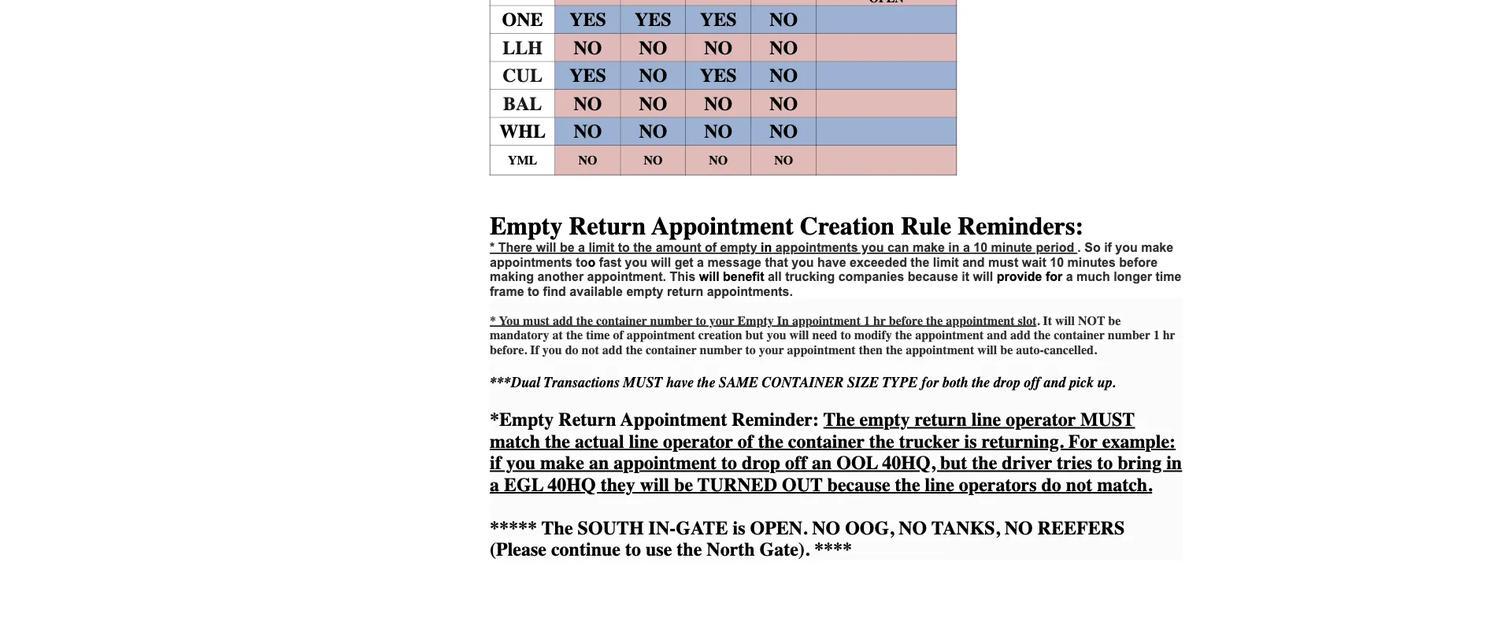 Task type: locate. For each thing, give the bounding box(es) containing it.
reefers
[[1038, 517, 1125, 539]]

to inside the a much longer time frame to find available empty return appointments.
[[528, 284, 540, 299]]

but
[[746, 328, 764, 343], [940, 452, 968, 474]]

empty up making at left
[[490, 212, 563, 241]]

before.
[[490, 343, 527, 357]]

that
[[765, 255, 788, 270]]

do right at
[[565, 343, 579, 357]]

1 horizontal spatial return
[[915, 409, 967, 431]]

must
[[623, 375, 663, 391], [1081, 409, 1135, 431]]

1 horizontal spatial if
[[1105, 241, 1112, 255]]

container
[[596, 314, 647, 328], [1054, 328, 1105, 343], [646, 343, 697, 357], [788, 431, 865, 452]]

the right *****
[[542, 517, 573, 539]]

a inside "fast you will get a message that you have exceeded the limit and must wait 10 minutes before making another appointment.  this"
[[697, 255, 704, 270]]

1 horizontal spatial must
[[1081, 409, 1135, 431]]

2 vertical spatial .
[[803, 517, 808, 539]]

0 horizontal spatial because
[[828, 474, 891, 496]]

reminder:
[[732, 409, 819, 431]]

1 horizontal spatial appointments
[[776, 241, 858, 255]]

of up turned
[[738, 431, 754, 452]]

it
[[1043, 314, 1052, 328]]

*****
[[490, 517, 537, 539]]

time right longer
[[1156, 270, 1182, 284]]

you up exceeded
[[862, 241, 884, 255]]

0 vertical spatial must
[[623, 375, 663, 391]]

1 inside .  it will not be mandatory at the time of appointment creation but you will need to modify the appointment and add the container number 1 hr before.  if you do not add the container number to your appointment then the appointment will be auto-cancelled.
[[1154, 328, 1160, 343]]

0 horizontal spatial but
[[746, 328, 764, 343]]

is right gate
[[733, 517, 746, 539]]

not inside .  it will not be mandatory at the time of appointment creation but you will need to modify the appointment and add the container number 1 hr before.  if you do not add the container number to your appointment then the appointment will be auto-cancelled.
[[582, 343, 599, 357]]

be right not
[[1109, 314, 1121, 328]]

will inside the empty return line operator must match the actual line operator of the container the trucker is returning.  for example: if you make an appointment to drop off an ool 40hq, but the driver tries to bring in a egl 40hq they will be turned out because the line operators do not match.
[[640, 474, 670, 496]]

do down returning.
[[1042, 474, 1062, 496]]

available
[[570, 284, 623, 299]]

and up "it" on the right top of page
[[963, 255, 985, 270]]

empty down appointment.
[[627, 284, 664, 299]]

before
[[1120, 255, 1158, 270], [889, 314, 923, 328]]

0 vertical spatial appointments
[[776, 241, 858, 255]]

0 horizontal spatial off
[[785, 452, 807, 474]]

limit up fast
[[589, 241, 615, 255]]

and left pick
[[1044, 375, 1066, 391]]

amount
[[656, 241, 701, 255]]

must inside the empty return line operator must match the actual line operator of the container the trucker is returning.  for example: if you make an appointment to drop off an ool 40hq, but the driver tries to bring in a egl 40hq they will be turned out because the line operators do not match.
[[1081, 409, 1135, 431]]

you inside the .  so if you make appointments to
[[1116, 241, 1138, 255]]

cancelled.
[[1044, 343, 1097, 357]]

will right "it" on the right top of page
[[973, 270, 994, 284]]

1 horizontal spatial not
[[1066, 474, 1093, 496]]

0 vertical spatial *
[[490, 241, 495, 255]]

empty up 'message'
[[720, 241, 757, 255]]

pick
[[1069, 375, 1094, 391]]

open
[[750, 517, 803, 539]]

2 vertical spatial and
[[1044, 375, 1066, 391]]

1 horizontal spatial do
[[1042, 474, 1062, 496]]

limit
[[589, 241, 615, 255], [933, 255, 959, 270]]

0 horizontal spatial for
[[922, 375, 939, 391]]

cul
[[503, 65, 543, 87]]

return down both
[[915, 409, 967, 431]]

an up south
[[589, 452, 609, 474]]

egl
[[504, 474, 544, 496]]

in
[[777, 314, 789, 328]]

0 horizontal spatial appointments
[[490, 255, 573, 270]]

operator up turned
[[663, 431, 733, 452]]

1 an from the left
[[589, 452, 609, 474]]

off down auto- at the bottom
[[1024, 375, 1040, 391]]

0 horizontal spatial the
[[542, 517, 573, 539]]

* left there
[[490, 241, 495, 255]]

appointment
[[792, 314, 861, 328], [946, 314, 1015, 328], [627, 328, 695, 343], [915, 328, 984, 343], [787, 343, 856, 357], [906, 343, 975, 357], [614, 452, 717, 474]]

of inside .  it will not be mandatory at the time of appointment creation but you will need to modify the appointment and add the container number 1 hr before.  if you do not add the container number to your appointment then the appointment will be auto-cancelled.
[[613, 328, 624, 343]]

drop
[[994, 375, 1020, 391], [742, 452, 781, 474]]

return inside the a much longer time frame to find available empty return appointments.
[[667, 284, 704, 299]]

tanks,
[[932, 517, 1000, 539]]

of for time
[[613, 328, 624, 343]]

make right can
[[913, 241, 945, 255]]

the inside the no oog, no tanks, no reefers (please continue to use the north gate). ****
[[677, 539, 702, 561]]

number
[[650, 314, 693, 328], [1108, 328, 1151, 343], [700, 343, 743, 357]]

the down siz​​e
[[824, 409, 855, 431]]

a
[[578, 241, 585, 255], [963, 241, 970, 255], [697, 255, 704, 270], [1066, 270, 1073, 284], [490, 474, 499, 496]]

1 horizontal spatial the
[[824, 409, 855, 431]]

line
[[972, 409, 1001, 431], [629, 431, 659, 452], [925, 474, 955, 496]]

return down transactions at the left of page
[[559, 409, 617, 431]]

0 vertical spatial must
[[989, 255, 1019, 270]]

an
[[589, 452, 609, 474], [812, 452, 832, 474]]

0 vertical spatial appointment
[[652, 212, 794, 241]]

1 vertical spatial your
[[759, 343, 784, 357]]

because left "it" on the right top of page
[[908, 270, 958, 284]]

0 vertical spatial have
[[818, 255, 846, 270]]

because up oog,
[[828, 474, 891, 496]]

1 vertical spatial and
[[987, 328, 1008, 343]]

appointments inside the .  so if you make appointments to
[[490, 255, 573, 270]]

no oog, no tanks, no reefers (please continue to use the north gate). ****
[[490, 517, 1125, 561]]

empty down type
[[860, 409, 910, 431]]

must down minute
[[989, 255, 1019, 270]]

1 horizontal spatial .
[[1037, 314, 1040, 328]]

mandatory
[[490, 328, 549, 343]]

have up *empty return appointment reminder:
[[666, 375, 694, 391]]

to inside the .  so if you make appointments to
[[576, 255, 588, 270]]

0 vertical spatial .
[[1078, 241, 1081, 255]]

llh
[[503, 37, 543, 59]]

1 vertical spatial not
[[1066, 474, 1093, 496]]

will right they
[[640, 474, 670, 496]]

drop down auto- at the bottom
[[994, 375, 1020, 391]]

1 vertical spatial but
[[940, 452, 968, 474]]

0 vertical spatial return
[[569, 212, 646, 241]]

1 horizontal spatial and
[[987, 328, 1008, 343]]

1 right not
[[1154, 328, 1160, 343]]

0 vertical spatial the
[[824, 409, 855, 431]]

0 vertical spatial 10
[[974, 241, 988, 255]]

1 horizontal spatial must
[[989, 255, 1019, 270]]

1 horizontal spatial of
[[705, 241, 717, 255]]

0 vertical spatial but
[[746, 328, 764, 343]]

you up trucking at the right of page
[[792, 255, 814, 270]]

you left need
[[767, 328, 787, 343]]

have up the a much longer time frame to find available empty return appointments.
[[818, 255, 846, 270]]

0 horizontal spatial do
[[565, 343, 579, 357]]

make right match
[[540, 452, 584, 474]]

a left much
[[1066, 270, 1073, 284]]

return
[[569, 212, 646, 241], [559, 409, 617, 431]]

line down trucker
[[925, 474, 955, 496]]

1 vertical spatial because
[[828, 474, 891, 496]]

will right it
[[1056, 314, 1075, 328]]

your down appointments.
[[710, 314, 735, 328]]

1 horizontal spatial off
[[1024, 375, 1040, 391]]

empty
[[720, 241, 757, 255], [627, 284, 664, 299], [860, 409, 910, 431]]

the
[[824, 409, 855, 431], [542, 517, 573, 539]]

turned
[[698, 474, 777, 496]]

not up transactions at the left of page
[[582, 343, 599, 357]]

1 horizontal spatial an
[[812, 452, 832, 474]]

is
[[965, 431, 977, 452], [733, 517, 746, 539]]

return inside the empty return line operator must match the actual line operator of the container the trucker is returning.  for example: if you make an appointment to drop off an ool 40hq, but the driver tries to bring in a egl 40hq they will be turned out because the line operators do not match.
[[915, 409, 967, 431]]

0 horizontal spatial an
[[589, 452, 609, 474]]

empty left in
[[738, 314, 774, 328]]

because inside the empty return line operator must match the actual line operator of the container the trucker is returning.  for example: if you make an appointment to drop off an ool 40hq, but the driver tries to bring in a egl 40hq they will be turned out because the line operators do not match.
[[828, 474, 891, 496]]

0 horizontal spatial make
[[540, 452, 584, 474]]

of down available
[[613, 328, 624, 343]]

appointment down "same"
[[621, 409, 727, 431]]

10 left minute
[[974, 241, 988, 255]]

but left in
[[746, 328, 764, 343]]

if left 'egl'
[[490, 452, 502, 474]]

0 vertical spatial of
[[705, 241, 717, 255]]

0 vertical spatial if
[[1105, 241, 1112, 255]]

in inside the empty return line operator must match the actual line operator of the container the trucker is returning.  for example: if you make an appointment to drop off an ool 40hq, but the driver tries to bring in a egl 40hq they will be turned out because the line operators do not match.
[[1167, 452, 1183, 474]]

the inside "fast you will get a message that you have exceeded the limit and must wait 10 minutes before making another appointment.  this"
[[911, 255, 930, 270]]

1 horizontal spatial for
[[1046, 270, 1063, 284]]

not inside the empty return line operator must match the actual line operator of the container the trucker is returning.  for example: if you make an appointment to drop off an ool 40hq, but the driver tries to bring in a egl 40hq they will be turned out because the line operators do not match.
[[1066, 474, 1093, 496]]

0 vertical spatial limit
[[589, 241, 615, 255]]

return
[[667, 284, 704, 299], [915, 409, 967, 431]]

you
[[862, 241, 884, 255], [1116, 241, 1138, 255], [625, 255, 648, 270], [792, 255, 814, 270], [767, 328, 787, 343], [543, 343, 562, 357], [506, 452, 536, 474]]

of up 'message'
[[705, 241, 717, 255]]

another
[[538, 270, 584, 284]]

have inside "fast you will get a message that you have exceeded the limit and must wait 10 minutes before making another appointment.  this"
[[818, 255, 846, 270]]

one
[[502, 9, 543, 31]]

in right bring
[[1167, 452, 1183, 474]]

1 horizontal spatial but
[[940, 452, 968, 474]]

0 vertical spatial your
[[710, 314, 735, 328]]

1 * from the top
[[490, 241, 495, 255]]

0 vertical spatial return
[[667, 284, 704, 299]]

10 down period
[[1050, 255, 1064, 270]]

. left ****
[[803, 517, 808, 539]]

do inside the empty return line operator must match the actual line operator of the container the trucker is returning.  for example: if you make an appointment to drop off an ool 40hq, but the driver tries to bring in a egl 40hq they will be turned out because the line operators do not match.
[[1042, 474, 1062, 496]]

do
[[565, 343, 579, 357], [1042, 474, 1062, 496]]

for down wait
[[1046, 270, 1063, 284]]

0 horizontal spatial and
[[963, 255, 985, 270]]

for for provide
[[1046, 270, 1063, 284]]

a up "it" on the right top of page
[[963, 241, 970, 255]]

1 vertical spatial empty
[[738, 314, 774, 328]]

appointment
[[652, 212, 794, 241], [621, 409, 727, 431]]

in right can
[[949, 241, 960, 255]]

if right the so
[[1105, 241, 1112, 255]]

appointment up 'message'
[[652, 212, 794, 241]]

container up out
[[788, 431, 865, 452]]

1 vertical spatial empty
[[627, 284, 664, 299]]

need
[[813, 328, 838, 343]]

0 horizontal spatial must
[[623, 375, 663, 391]]

add left it
[[1011, 328, 1031, 343]]

1 horizontal spatial number
[[700, 343, 743, 357]]

number right not
[[1108, 328, 1151, 343]]

1 horizontal spatial in
[[949, 241, 960, 255]]

*empty return appointment reminder:
[[490, 409, 824, 431]]

drop inside the empty return line operator must match the actual line operator of the container the trucker is returning.  for example: if you make an appointment to drop off an ool 40hq, but the driver tries to bring in a egl 40hq they will be turned out because the line operators do not match.
[[742, 452, 781, 474]]

0 horizontal spatial if
[[490, 452, 502, 474]]

the inside the empty return line operator must match the actual line operator of the container the trucker is returning.  for example: if you make an appointment to drop off an ool 40hq, but the driver tries to bring in a egl 40hq they will be turned out because the line operators do not match.
[[824, 409, 855, 431]]

1 horizontal spatial your
[[759, 343, 784, 357]]

be up the another
[[560, 241, 575, 255]]

1
[[864, 314, 870, 328], [1154, 328, 1160, 343]]

. left the so
[[1078, 241, 1081, 255]]

1 vertical spatial 10
[[1050, 255, 1064, 270]]

0 vertical spatial before
[[1120, 255, 1158, 270]]

for for type
[[922, 375, 939, 391]]

appointments up "fast you will get a message that you have exceeded the limit and must wait 10 minutes before making another appointment.  this" at the top of page
[[776, 241, 858, 255]]

1 vertical spatial of
[[613, 328, 624, 343]]

1 vertical spatial before
[[889, 314, 923, 328]]

in up 'that'
[[761, 241, 772, 255]]

a inside the empty return line operator must match the actual line operator of the container the trucker is returning.  for example: if you make an appointment to drop off an ool 40hq, but the driver tries to bring in a egl 40hq they will be turned out because the line operators do not match.
[[490, 474, 499, 496]]

1 vertical spatial is
[[733, 517, 746, 539]]

must
[[989, 255, 1019, 270], [523, 314, 550, 328]]

0 vertical spatial and
[[963, 255, 985, 270]]

0 horizontal spatial empty
[[627, 284, 664, 299]]

. for it
[[1037, 314, 1040, 328]]

a right 'get'
[[697, 255, 704, 270]]

. inside the .  so if you make appointments to
[[1078, 241, 1081, 255]]

you right if on the left of the page
[[543, 343, 562, 357]]

appointments down there
[[490, 255, 573, 270]]

2 * from the top
[[490, 314, 496, 328]]

return up fast
[[569, 212, 646, 241]]

0 vertical spatial not
[[582, 343, 599, 357]]

out
[[782, 474, 823, 496]]

but inside .  it will not be mandatory at the time of appointment creation but you will need to modify the appointment and add the container number 1 hr before.  if you do not add the container number to your appointment then the appointment will be auto-cancelled.
[[746, 328, 764, 343]]

2 vertical spatial of
[[738, 431, 754, 452]]

1 vertical spatial .
[[1037, 314, 1040, 328]]

1 horizontal spatial time
[[1156, 270, 1182, 284]]

1 vertical spatial *
[[490, 314, 496, 328]]

empty inside the a much longer time frame to find available empty return appointments.
[[627, 284, 664, 299]]

before up longer
[[1120, 255, 1158, 270]]

because
[[908, 270, 958, 284], [828, 474, 891, 496]]

0 vertical spatial time
[[1156, 270, 1182, 284]]

0 horizontal spatial of
[[613, 328, 624, 343]]

but right 40hq,
[[940, 452, 968, 474]]

minutes
[[1068, 255, 1116, 270]]

you up longer
[[1116, 241, 1138, 255]]

time
[[1156, 270, 1182, 284], [586, 328, 610, 343]]

0 horizontal spatial limit
[[589, 241, 615, 255]]

container right it
[[1054, 328, 1105, 343]]

will
[[536, 241, 557, 255], [651, 255, 671, 270], [699, 270, 720, 284], [973, 270, 994, 284], [1056, 314, 1075, 328], [790, 328, 809, 343], [978, 343, 997, 357], [640, 474, 670, 496]]

1 horizontal spatial before
[[1120, 255, 1158, 270]]

1 horizontal spatial have
[[818, 255, 846, 270]]

hr
[[874, 314, 886, 328], [1163, 328, 1176, 343]]

0 horizontal spatial line
[[629, 431, 659, 452]]

a left 'egl'
[[490, 474, 499, 496]]

you down *empty on the bottom of page
[[506, 452, 536, 474]]

modify
[[855, 328, 892, 343]]

it
[[962, 270, 970, 284]]

the
[[634, 241, 652, 255], [911, 255, 930, 270], [576, 314, 593, 328], [926, 314, 943, 328], [566, 328, 583, 343], [895, 328, 912, 343], [1034, 328, 1051, 343], [626, 343, 643, 357], [886, 343, 903, 357], [697, 375, 716, 391], [972, 375, 990, 391], [545, 431, 570, 452], [758, 431, 784, 452], [869, 431, 895, 452], [972, 452, 998, 474], [895, 474, 920, 496], [677, 539, 702, 561]]

line right actual
[[629, 431, 659, 452]]

1 up then
[[864, 314, 870, 328]]

1 vertical spatial the
[[542, 517, 573, 539]]

example:
[[1103, 431, 1176, 452]]

1 vertical spatial have
[[666, 375, 694, 391]]

empty
[[490, 212, 563, 241], [738, 314, 774, 328]]

make up longer
[[1142, 241, 1174, 255]]

before down will benefit all trucking companies because it will provide for
[[889, 314, 923, 328]]

bal
[[503, 93, 542, 115]]

but inside the empty return line operator must match the actual line operator of the container the trucker is returning.  for example: if you make an appointment to drop off an ool 40hq, but the driver tries to bring in a egl 40hq they will be turned out because the line operators do not match.
[[940, 452, 968, 474]]

1 vertical spatial must
[[523, 314, 550, 328]]

be inside the empty return line operator must match the actual line operator of the container the trucker is returning.  for example: if you make an appointment to drop off an ool 40hq, but the driver tries to bring in a egl 40hq they will be turned out because the line operators do not match.
[[674, 474, 693, 496]]

container inside the empty return line operator must match the actual line operator of the container the trucker is returning.  for example: if you make an appointment to drop off an ool 40hq, but the driver tries to bring in a egl 40hq they will be turned out because the line operators do not match.
[[788, 431, 865, 452]]

add down find
[[553, 314, 573, 328]]

they
[[601, 474, 635, 496]]

operator up driver
[[1006, 409, 1076, 431]]

****
[[814, 539, 852, 561]]

number up "same"
[[700, 343, 743, 357]]

your inside .  it will not be mandatory at the time of appointment creation but you will need to modify the appointment and add the container number 1 hr before.  if you do not add the container number to your appointment then the appointment will be auto-cancelled.
[[759, 343, 784, 357]]

0 horizontal spatial drop
[[742, 452, 781, 474]]

number down this
[[650, 314, 693, 328]]

to inside the no oog, no tanks, no reefers (please continue to use the north gate). ****
[[625, 539, 641, 561]]

for left both
[[922, 375, 939, 391]]

1 vertical spatial must
[[1081, 409, 1135, 431]]

line right trucker
[[972, 409, 1001, 431]]

1 horizontal spatial line
[[925, 474, 955, 496]]

drop down reminder:
[[742, 452, 781, 474]]

your down * you must add the container number to your empty in appointment 1 hr before the appointment slot
[[759, 343, 784, 357]]

and left slot
[[987, 328, 1008, 343]]

return for empty
[[569, 212, 646, 241]]

make inside the .  so if you make appointments to
[[1142, 241, 1174, 255]]

is right trucker
[[965, 431, 977, 452]]

0 vertical spatial is
[[965, 431, 977, 452]]

will down the 'amount' in the left top of the page
[[651, 255, 671, 270]]

0 vertical spatial empty
[[720, 241, 757, 255]]

. inside .  it will not be mandatory at the time of appointment creation but you will need to modify the appointment and add the container number 1 hr before.  if you do not add the container number to your appointment then the appointment will be auto-cancelled.
[[1037, 314, 1040, 328]]

1 horizontal spatial is
[[965, 431, 977, 452]]

1 horizontal spatial empty
[[720, 241, 757, 255]]

of
[[705, 241, 717, 255], [613, 328, 624, 343], [738, 431, 754, 452]]

will benefit all trucking companies because it will provide for
[[699, 270, 1066, 284]]

1 vertical spatial return
[[915, 409, 967, 431]]

. left it
[[1037, 314, 1040, 328]]

must up *empty return appointment reminder:
[[623, 375, 663, 391]]

add up transactions at the left of page
[[602, 343, 623, 357]]

time right at
[[586, 328, 610, 343]]

0 vertical spatial empty
[[490, 212, 563, 241]]

creation
[[699, 328, 742, 343]]

return down this
[[667, 284, 704, 299]]

appointment for reminder:
[[621, 409, 727, 431]]

operators
[[959, 474, 1037, 496]]

10 inside "fast you will get a message that you have exceeded the limit and must wait 10 minutes before making another appointment.  this"
[[1050, 255, 1064, 270]]

fast
[[599, 255, 622, 270]]

be
[[560, 241, 575, 255], [1109, 314, 1121, 328], [1001, 343, 1013, 357], [674, 474, 693, 496]]

1 horizontal spatial empty
[[738, 314, 774, 328]]



Task type: describe. For each thing, give the bounding box(es) containing it.
south
[[578, 517, 644, 539]]

you
[[499, 314, 520, 328]]

all
[[768, 270, 782, 284]]

0 horizontal spatial must
[[523, 314, 550, 328]]

auto-
[[1016, 343, 1044, 357]]

2 horizontal spatial add
[[1011, 328, 1031, 343]]

much
[[1077, 270, 1110, 284]]

so
[[1085, 241, 1101, 255]]

container left creation at bottom left
[[646, 343, 697, 357]]

is inside the empty return line operator must match the actual line operator of the container the trucker is returning.  for example: if you make an appointment to drop off an ool 40hq, but the driver tries to bring in a egl 40hq they will be turned out because the line operators do not match.
[[965, 431, 977, 452]]

***dual
[[490, 375, 540, 391]]

0 horizontal spatial number
[[650, 314, 693, 328]]

continue
[[551, 539, 621, 561]]

1 horizontal spatial because
[[908, 270, 958, 284]]

you up appointment.
[[625, 255, 648, 270]]

0 horizontal spatial empty
[[490, 212, 563, 241]]

(please
[[490, 539, 547, 561]]

1 horizontal spatial operator
[[1006, 409, 1076, 431]]

2 an from the left
[[812, 452, 832, 474]]

fast you will get a message that you have exceeded the limit and must wait 10 minutes before making another appointment.  this
[[490, 255, 1158, 284]]

you inside the empty return line operator must match the actual line operator of the container the trucker is returning.  for example: if you make an appointment to drop off an ool 40hq, but the driver tries to bring in a egl 40hq they will be turned out because the line operators do not match.
[[506, 452, 536, 474]]

north
[[707, 539, 755, 561]]

1 horizontal spatial add
[[602, 343, 623, 357]]

hr inside .  it will not be mandatory at the time of appointment creation but you will need to modify the appointment and add the container number 1 hr before.  if you do not add the container number to your appointment then the appointment will be auto-cancelled.
[[1163, 328, 1176, 343]]

bring
[[1118, 452, 1162, 474]]

off inside the empty return line operator must match the actual line operator of the container the trucker is returning.  for example: if you make an appointment to drop off an ool 40hq, but the driver tries to bring in a egl 40hq they will be turned out because the line operators do not match.
[[785, 452, 807, 474]]

longer
[[1114, 270, 1152, 284]]

2 horizontal spatial line
[[972, 409, 1001, 431]]

if inside the .  so if you make appointments to
[[1105, 241, 1112, 255]]

0 horizontal spatial in
[[761, 241, 772, 255]]

frame
[[490, 284, 524, 299]]

there
[[498, 241, 533, 255]]

transactions
[[544, 375, 620, 391]]

ool
[[837, 452, 878, 474]]

oog,
[[845, 517, 894, 539]]

making
[[490, 270, 534, 284]]

trucking
[[785, 270, 835, 284]]

.  so if you make appointments to
[[490, 241, 1174, 270]]

match
[[490, 431, 540, 452]]

container down available
[[596, 314, 647, 328]]

1 horizontal spatial make
[[913, 241, 945, 255]]

not
[[1078, 314, 1106, 328]]

and inside .  it will not be mandatory at the time of appointment creation but you will need to modify the appointment and add the container number 1 hr before.  if you do not add the container number to your appointment then the appointment will be auto-cancelled.
[[987, 328, 1008, 343]]

appointment inside the empty return line operator must match the actual line operator of the container the trucker is returning.  for example: if you make an appointment to drop off an ool 40hq, but the driver tries to bring in a egl 40hq they will be turned out because the line operators do not match.
[[614, 452, 717, 474]]

benefit
[[723, 270, 764, 284]]

of for amount
[[705, 241, 717, 255]]

for
[[1069, 431, 1098, 452]]

appointment.
[[587, 270, 666, 284]]

0 horizontal spatial hr
[[874, 314, 886, 328]]

***dual transactions must have the same container siz​​e type for both the drop off and pick up .​​
[[490, 375, 1116, 391]]

empty inside the empty return line operator must match the actual line operator of the container the trucker is returning.  for example: if you make an appointment to drop off an ool 40hq, but the driver tries to bring in a egl 40hq they will be turned out because the line operators do not match.
[[860, 409, 910, 431]]

the empty return line operator must match the actual line operator of the container the trucker is returning.  for example: if you make an appointment to drop off an ool 40hq, but the driver tries to bring in a egl 40hq they will be turned out because the line operators do not match.
[[490, 409, 1183, 496]]

will left auto- at the bottom
[[978, 343, 997, 357]]

this
[[670, 270, 696, 284]]

a inside the a much longer time frame to find available empty return appointments.
[[1066, 270, 1073, 284]]

0 horizontal spatial add
[[553, 314, 573, 328]]

if
[[530, 343, 539, 357]]

message
[[708, 255, 762, 270]]

gate).
[[760, 539, 810, 561]]

40hq
[[548, 474, 596, 496]]

limit inside "fast you will get a message that you have exceeded the limit and must wait 10 minutes before making another appointment.  this"
[[933, 255, 959, 270]]

2 horizontal spatial number
[[1108, 328, 1151, 343]]

will inside "fast you will get a message that you have exceeded the limit and must wait 10 minutes before making another appointment.  this"
[[651, 255, 671, 270]]

siz​​e
[[848, 375, 879, 391]]

0 horizontal spatial operator
[[663, 431, 733, 452]]

* for * there will be a limit to the amount of empty in appointments you can make in a 10 minute period
[[490, 241, 495, 255]]

0 horizontal spatial 1
[[864, 314, 870, 328]]

will right this
[[699, 270, 720, 284]]

40hq,
[[883, 452, 936, 474]]

be left auto- at the bottom
[[1001, 343, 1013, 357]]

.  it will not be mandatory at the time of appointment creation but you will need to modify the appointment and add the container number 1 hr before.  if you do not add the container number to your appointment then the appointment will be auto-cancelled.
[[490, 314, 1176, 357]]

***** the south in-gate is open .
[[490, 517, 808, 539]]

if inside the empty return line operator must match the actual line operator of the container the trucker is returning.  for example: if you make an appointment to drop off an ool 40hq, but the driver tries to bring in a egl 40hq they will be turned out because the line operators do not match.
[[490, 452, 502, 474]]

a up the another
[[578, 241, 585, 255]]

empty return appointment creation rule reminders:
[[490, 212, 1084, 241]]

returning.
[[982, 431, 1064, 452]]

o
[[588, 255, 596, 270]]

0 vertical spatial off
[[1024, 375, 1040, 391]]

slot
[[1018, 314, 1037, 328]]

do inside .  it will not be mandatory at the time of appointment creation but you will need to modify the appointment and add the container number 1 hr before.  if you do not add the container number to your appointment then the appointment will be auto-cancelled.
[[565, 343, 579, 357]]

time inside .  it will not be mandatory at the time of appointment creation but you will need to modify the appointment and add the container number 1 hr before.  if you do not add the container number to your appointment then the appointment will be auto-cancelled.
[[586, 328, 610, 343]]

actual
[[575, 431, 624, 452]]

0 horizontal spatial your
[[710, 314, 735, 328]]

up
[[1097, 375, 1112, 391]]

return for *empty
[[559, 409, 617, 431]]

find
[[543, 284, 566, 299]]

exceeded
[[850, 255, 907, 270]]

type
[[883, 375, 918, 391]]

​whl
[[500, 121, 546, 142]]

both
[[942, 375, 968, 391]]

of inside the empty return line operator must match the actual line operator of the container the trucker is returning.  for example: if you make an appointment to drop off an ool 40hq, but the driver tries to bring in a egl 40hq they will be turned out because the line operators do not match.
[[738, 431, 754, 452]]

wait
[[1022, 255, 1047, 270]]

* for * you must add the container number to your empty in appointment 1 hr before the appointment slot
[[490, 314, 496, 328]]

0 horizontal spatial .
[[803, 517, 808, 539]]

​​no
[[770, 93, 798, 115]]

. for so
[[1078, 241, 1081, 255]]

0 horizontal spatial before
[[889, 314, 923, 328]]

1 horizontal spatial drop
[[994, 375, 1020, 391]]

trucker
[[899, 431, 960, 452]]

use
[[646, 539, 672, 561]]

rule
[[901, 212, 952, 241]]

* there will be a limit to the amount of empty in appointments you can make in a 10 minute period
[[490, 241, 1075, 255]]

tries
[[1057, 452, 1093, 474]]

2 horizontal spatial and
[[1044, 375, 1066, 391]]

at
[[553, 328, 563, 343]]

match.
[[1097, 474, 1153, 496]]

container
[[762, 375, 844, 391]]

will right in
[[790, 328, 809, 343]]

get
[[675, 255, 694, 270]]

a much longer time frame to find available empty return appointments.
[[490, 270, 1182, 299]]

must inside "fast you will get a message that you have exceeded the limit and must wait 10 minutes before making another appointment.  this"
[[989, 255, 1019, 270]]

​yml
[[508, 153, 537, 168]]

then
[[859, 343, 883, 357]]

.​​
[[1112, 375, 1116, 391]]

period
[[1036, 241, 1075, 255]]

before inside "fast you will get a message that you have exceeded the limit and must wait 10 minutes before making another appointment.  this"
[[1120, 255, 1158, 270]]

time inside the a much longer time frame to find available empty return appointments.
[[1156, 270, 1182, 284]]

will right there
[[536, 241, 557, 255]]

*empty
[[490, 409, 554, 431]]

same
[[719, 375, 759, 391]]

driver
[[1002, 452, 1052, 474]]

appointment for creation
[[652, 212, 794, 241]]

make inside the empty return line operator must match the actual line operator of the container the trucker is returning.  for example: if you make an appointment to drop off an ool 40hq, but the driver tries to bring in a egl 40hq they will be turned out because the line operators do not match.
[[540, 452, 584, 474]]

gate
[[676, 517, 728, 539]]

can
[[888, 241, 909, 255]]

0 horizontal spatial 10
[[974, 241, 988, 255]]

and inside "fast you will get a message that you have exceeded the limit and must wait 10 minutes before making another appointment.  this"
[[963, 255, 985, 270]]

* you must add the container number to your empty in appointment 1 hr before the appointment slot
[[490, 314, 1037, 328]]

companies
[[839, 270, 905, 284]]



Task type: vqa. For each thing, say whether or not it's contained in the screenshot.
DETAILS tab
no



